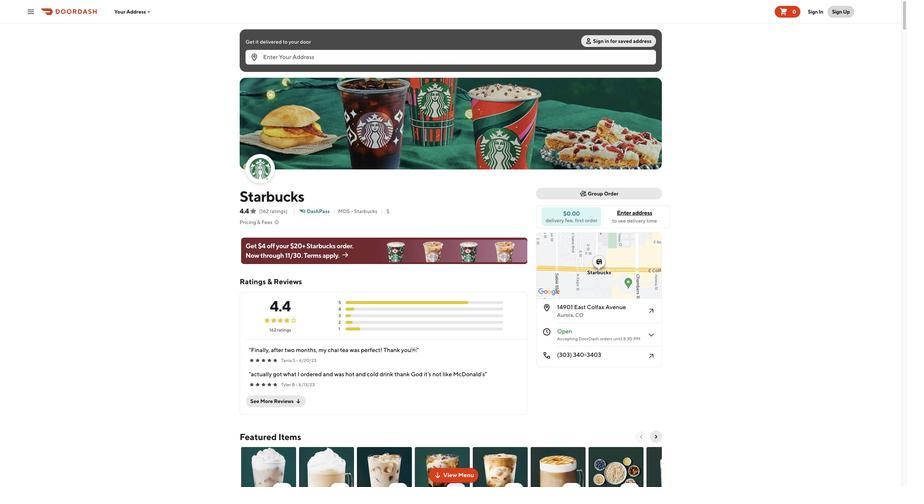 Task type: vqa. For each thing, say whether or not it's contained in the screenshot.
"(303)"
yes



Task type: locate. For each thing, give the bounding box(es) containing it.
0 vertical spatial get
[[246, 39, 255, 45]]

to left see
[[613, 218, 618, 224]]

see more reviews
[[251, 398, 294, 404]]

starbucks
[[240, 188, 304, 205], [354, 208, 378, 214], [307, 242, 336, 250], [588, 270, 612, 276], [588, 270, 612, 276], [588, 270, 612, 276], [588, 270, 612, 276]]

4.4 up pricing
[[240, 207, 249, 215]]

0 vertical spatial &
[[257, 219, 261, 225]]

1 vertical spatial &
[[268, 277, 272, 286]]

1 get from the top
[[246, 39, 255, 45]]

• right the s
[[297, 358, 298, 363]]

apply.
[[323, 252, 340, 259]]

ratings
[[278, 327, 291, 333]]

2 get from the top
[[246, 242, 257, 250]]

$20+
[[290, 242, 306, 250]]

| left mds
[[334, 208, 336, 214]]

fee,
[[566, 217, 574, 223]]

0 vertical spatial expand store hours image
[[648, 265, 656, 274]]

to
[[283, 39, 288, 45], [613, 218, 618, 224]]

get left the it
[[246, 39, 255, 45]]

$0.00 delivery fee, first order
[[546, 210, 598, 223]]

0 horizontal spatial sign
[[594, 38, 604, 44]]

6/13/23
[[299, 382, 315, 387]]

& right ratings
[[268, 277, 272, 286]]

1 horizontal spatial 4.4
[[270, 298, 291, 315]]

your right off
[[276, 242, 289, 250]]

1 vertical spatial address
[[633, 209, 653, 216]]

$0.00
[[564, 210, 580, 217]]

your left door
[[289, 39, 299, 45]]

$
[[387, 208, 390, 214]]

|
[[294, 208, 295, 214], [334, 208, 336, 214], [381, 208, 383, 214]]

delivery inside $0.00 delivery fee, first order
[[546, 217, 565, 223]]

sign up link
[[829, 6, 855, 17]]

your
[[289, 39, 299, 45], [276, 242, 289, 250]]

1 vertical spatial expand store hours image
[[648, 331, 656, 339]]

1 horizontal spatial delivery
[[628, 218, 646, 224]]

1 horizontal spatial &
[[268, 277, 272, 286]]

1 horizontal spatial to
[[613, 218, 618, 224]]

get up 'now'
[[246, 242, 257, 250]]

0 horizontal spatial &
[[257, 219, 261, 225]]

delivery
[[546, 217, 565, 223], [628, 218, 646, 224]]

reviews down tyler
[[274, 398, 294, 404]]

8:30
[[624, 336, 633, 342]]

address
[[634, 38, 652, 44], [633, 209, 653, 216]]

time
[[647, 218, 658, 224]]

1 vertical spatial 4.4
[[270, 298, 291, 315]]

sign in for saved address link
[[582, 35, 657, 47]]

to right delivered
[[283, 39, 288, 45]]

ratings)
[[270, 208, 288, 214]]

•
[[297, 358, 298, 363], [296, 382, 298, 387]]

1 horizontal spatial sign
[[809, 9, 819, 14]]

expand store hours image
[[648, 265, 656, 274], [648, 331, 656, 339]]

1 horizontal spatial |
[[334, 208, 336, 214]]

2 | from the left
[[334, 208, 336, 214]]

"
[[249, 347, 251, 354], [417, 347, 419, 354], [249, 371, 251, 378], [485, 371, 488, 378]]

(162 ratings)
[[259, 208, 288, 214]]

to inside enter address to see delivery time
[[613, 218, 618, 224]]

14901
[[558, 304, 573, 311]]

get for get it delivered to your door
[[246, 39, 255, 45]]

0 vertical spatial •
[[297, 358, 298, 363]]

colfax
[[588, 304, 605, 311]]

1 vertical spatial •
[[296, 382, 298, 387]]

powered by google image
[[539, 288, 561, 296]]

1 vertical spatial your
[[276, 242, 289, 250]]

address right the saved
[[634, 38, 652, 44]]

14901 east colfax avenue aurora, co
[[558, 304, 627, 318]]

caramel frappuccino® blended beverage image
[[647, 447, 702, 487]]

until
[[614, 336, 623, 342]]

co
[[576, 312, 584, 318]]

view
[[444, 472, 457, 479]]

& for pricing
[[257, 219, 261, 225]]

delivery left fee,
[[546, 217, 565, 223]]

featured items
[[240, 432, 301, 442]]

s
[[293, 358, 296, 363]]

0 horizontal spatial |
[[294, 208, 295, 214]]

expand store hours button
[[539, 258, 661, 281]]

0 horizontal spatial to
[[283, 39, 288, 45]]

| left $
[[381, 208, 383, 214]]

delivery down 'enter address' button
[[628, 218, 646, 224]]

group order button
[[537, 188, 663, 200]]

3403
[[587, 351, 602, 358]]

ratings & reviews
[[240, 277, 302, 286]]

-
[[351, 208, 353, 214]]

1 vertical spatial reviews
[[274, 398, 294, 404]]

iced starbucks® blonde vanilla latte image
[[357, 447, 412, 487]]

0 vertical spatial reviews
[[274, 277, 302, 286]]

tania
[[281, 358, 292, 363]]

1 vertical spatial to
[[613, 218, 618, 224]]

address up time
[[633, 209, 653, 216]]

off
[[267, 242, 275, 250]]

0 horizontal spatial delivery
[[546, 217, 565, 223]]

&
[[257, 219, 261, 225], [268, 277, 272, 286]]

0 vertical spatial to
[[283, 39, 288, 45]]

white chocolate mocha image
[[299, 447, 354, 487]]

menu
[[459, 472, 474, 479]]

& left fees
[[257, 219, 261, 225]]

reviews
[[274, 277, 302, 286], [274, 398, 294, 404]]

| right ratings) on the left of page
[[294, 208, 295, 214]]

get
[[246, 39, 255, 45], [246, 242, 257, 250]]

open accepting doordash orders until 8:30 pm
[[558, 328, 641, 342]]

get for get $4 off your $20+ starbucks order. now through 11/30. terms apply.
[[246, 242, 257, 250]]

reviews down the 11/30.
[[274, 277, 302, 286]]

1 expand store hours image from the top
[[648, 265, 656, 274]]

pricing
[[240, 219, 256, 225]]

sign
[[809, 9, 819, 14], [833, 9, 843, 14], [594, 38, 604, 44]]

address inside enter address to see delivery time
[[633, 209, 653, 216]]

reviews inside see more reviews button
[[274, 398, 294, 404]]

order.
[[337, 242, 354, 250]]

2 horizontal spatial sign
[[833, 9, 843, 14]]

b
[[292, 382, 295, 387]]

open menu image
[[26, 7, 35, 16]]

sign for sign in for saved address
[[594, 38, 604, 44]]

• right b at the bottom left of page
[[296, 382, 298, 387]]

1 vertical spatial get
[[246, 242, 257, 250]]

see
[[251, 398, 260, 404]]

0 horizontal spatial 4.4
[[240, 207, 249, 215]]

starbucks inside get $4 off your $20+ starbucks order. now through 11/30. terms apply.
[[307, 242, 336, 250]]

open
[[558, 328, 573, 335]]

dashpass |
[[307, 208, 336, 214]]

2 horizontal spatial |
[[381, 208, 383, 214]]

view menu button
[[429, 468, 479, 483]]

featured
[[240, 432, 277, 442]]

3 | from the left
[[381, 208, 383, 214]]

now
[[246, 252, 260, 259]]

sign for sign in
[[809, 9, 819, 14]]

sign for sign up
[[833, 9, 843, 14]]

dashpass
[[307, 208, 330, 214]]

0 vertical spatial 4.4
[[240, 207, 249, 215]]

$4
[[258, 242, 266, 250]]

get inside get $4 off your $20+ starbucks order. now through 11/30. terms apply.
[[246, 242, 257, 250]]

4.4 up 162 ratings
[[270, 298, 291, 315]]

0 button
[[776, 6, 801, 17]]

starbucks image
[[240, 78, 663, 169], [247, 155, 274, 183]]

doordash
[[579, 336, 599, 342]]

162 ratings
[[270, 327, 291, 333]]

& inside 'button'
[[257, 219, 261, 225]]



Task type: describe. For each thing, give the bounding box(es) containing it.
saved
[[619, 38, 633, 44]]

reviews for see more reviews
[[274, 398, 294, 404]]

enter address button
[[605, 209, 665, 217]]

(303)
[[558, 351, 572, 358]]

call restaurant image
[[648, 352, 656, 360]]

tyler
[[281, 382, 291, 387]]

through
[[261, 252, 284, 259]]

11/30.
[[285, 252, 303, 259]]

sign in
[[809, 9, 824, 14]]

(162
[[259, 208, 269, 214]]

162
[[270, 327, 277, 333]]

mds - starbucks | $
[[338, 208, 390, 214]]

items
[[279, 432, 301, 442]]

enter
[[617, 209, 632, 216]]

in
[[820, 9, 824, 14]]

tania s • 6/20/23
[[281, 358, 317, 363]]

iced white chocolate mocha image
[[241, 447, 296, 487]]

previous button of carousel image
[[639, 434, 645, 440]]

0 vertical spatial your
[[289, 39, 299, 45]]

fees
[[262, 219, 273, 225]]

door
[[300, 39, 311, 45]]

caramel macchiato image
[[531, 447, 586, 487]]

• for 6/13/23
[[296, 382, 298, 387]]

rolled & steel-cut oatmeal image
[[589, 447, 644, 487]]

0 vertical spatial address
[[634, 38, 652, 44]]

reviews for ratings & reviews
[[274, 277, 302, 286]]

0
[[793, 9, 797, 14]]

view menu
[[444, 472, 474, 479]]

more
[[261, 398, 273, 404]]

for
[[611, 38, 618, 44]]

map region
[[454, 166, 735, 354]]

sign in link
[[804, 4, 829, 19]]

east
[[575, 304, 586, 311]]

it
[[256, 39, 259, 45]]

2 expand store hours image from the top
[[648, 331, 656, 339]]

up
[[844, 9, 851, 14]]

address
[[127, 9, 146, 14]]

(303) 340-3403
[[558, 351, 602, 358]]

delivery inside enter address to see delivery time
[[628, 218, 646, 224]]

tyler b • 6/13/23
[[281, 382, 315, 387]]

1 | from the left
[[294, 208, 295, 214]]

vanilla sweet cream cold brew image
[[415, 447, 470, 487]]

group order
[[588, 191, 619, 197]]

6/20/23
[[299, 358, 317, 363]]

orders
[[600, 336, 613, 342]]

expand store hours image inside button
[[648, 265, 656, 274]]

next button of carousel image
[[654, 434, 660, 440]]

first
[[575, 217, 584, 223]]

terms
[[304, 252, 322, 259]]

delivered
[[260, 39, 282, 45]]

avenue
[[606, 304, 627, 311]]

5
[[339, 300, 341, 305]]

& for ratings
[[268, 277, 272, 286]]

sign in for saved address
[[594, 38, 652, 44]]

pricing & fees button
[[240, 219, 280, 226]]

in
[[605, 38, 610, 44]]

ratings
[[240, 277, 266, 286]]

Enter Your Address text field
[[263, 53, 652, 61]]

see
[[619, 218, 627, 224]]

• for 6/20/23
[[297, 358, 298, 363]]

order
[[605, 191, 619, 197]]

your inside get $4 off your $20+ starbucks order. now through 11/30. terms apply.
[[276, 242, 289, 250]]

340-
[[574, 351, 587, 358]]

aurora,
[[558, 312, 575, 318]]

your address button
[[114, 9, 152, 14]]

order
[[586, 217, 598, 223]]

pm
[[634, 336, 641, 342]]

see more reviews button
[[246, 395, 306, 407]]

your address
[[114, 9, 146, 14]]

iced shaken espresso image
[[473, 447, 528, 487]]

1
[[339, 326, 340, 332]]

find restaurant in google maps image
[[648, 307, 656, 316]]

get $4 off your $20+ starbucks order. now through 11/30. terms apply.
[[246, 242, 354, 259]]

pricing & fees
[[240, 219, 273, 225]]

your
[[114, 9, 126, 14]]

sign up
[[833, 9, 851, 14]]

mds
[[338, 208, 350, 214]]

get it delivered to your door
[[246, 39, 311, 45]]

accepting
[[558, 336, 578, 342]]

2
[[339, 320, 341, 325]]

enter address to see delivery time
[[613, 209, 658, 224]]

featured items heading
[[240, 431, 301, 443]]



